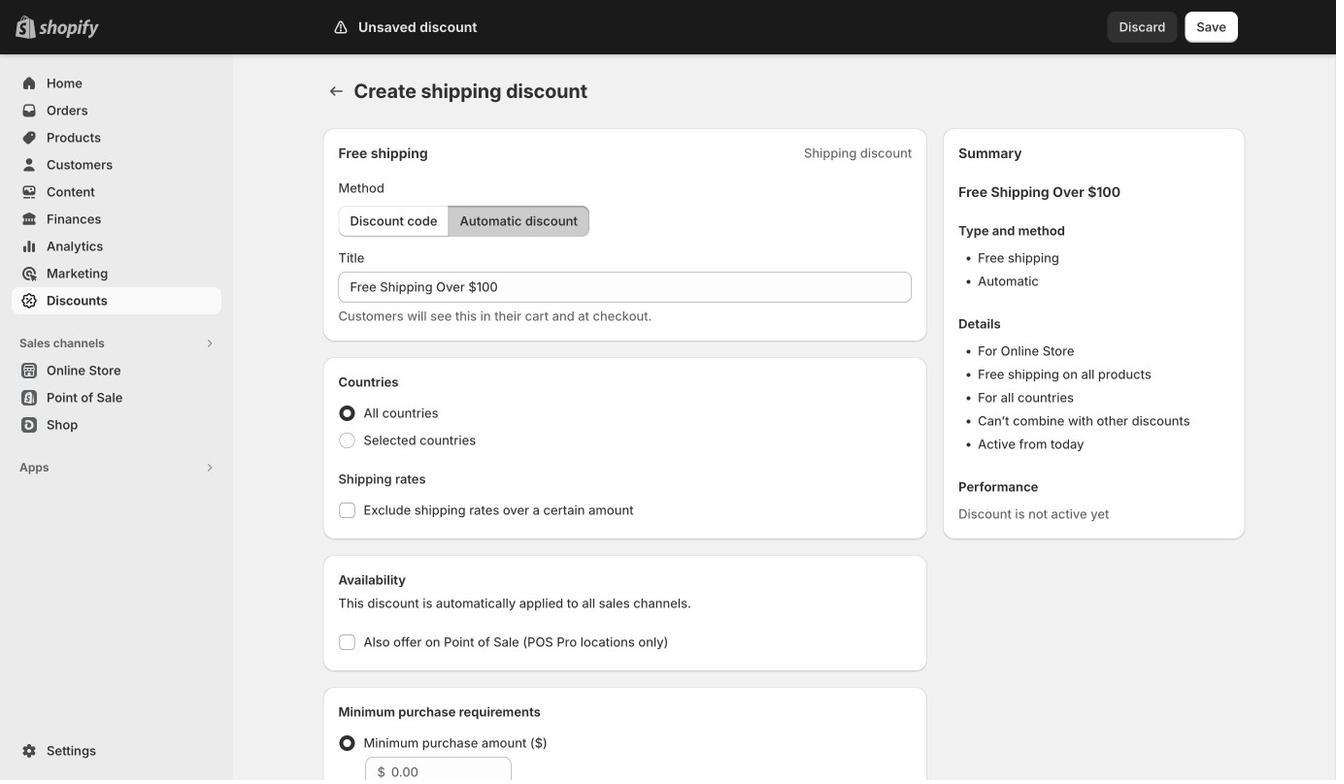 Task type: locate. For each thing, give the bounding box(es) containing it.
None text field
[[339, 272, 912, 303]]



Task type: vqa. For each thing, say whether or not it's contained in the screenshot.
topmost Customer
no



Task type: describe. For each thing, give the bounding box(es) containing it.
shopify image
[[39, 19, 99, 39]]

0.00 text field
[[391, 758, 511, 781]]



